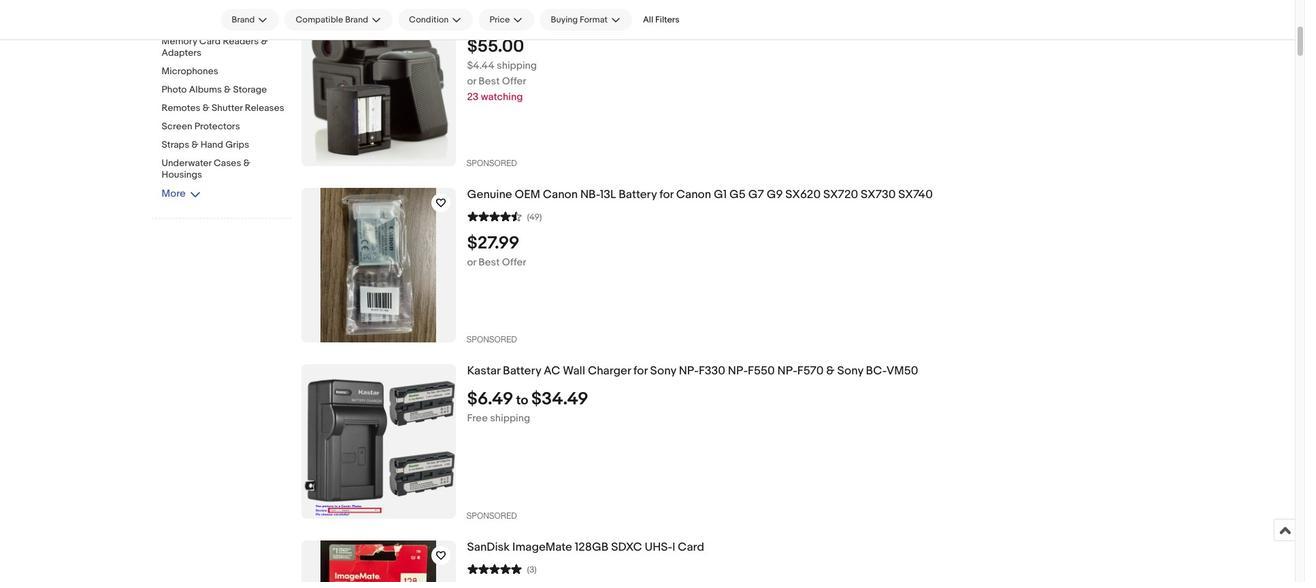 Task type: describe. For each thing, give the bounding box(es) containing it.
housings
[[162, 169, 202, 180]]

memory card cases link
[[162, 17, 291, 30]]

[new]
[[654, 12, 685, 25]]

to
[[516, 393, 529, 408]]

0 horizontal spatial for
[[634, 364, 648, 378]]

$4.44
[[467, 59, 495, 72]]

battery inside pentax 645 battery holder adapter [new] [medium format] link
[[530, 12, 568, 25]]

f550
[[748, 364, 775, 378]]

nb-
[[581, 188, 600, 202]]

or inside $27.99 or best offer
[[467, 256, 477, 269]]

kastar battery ac wall charger for sony np-f330 np-f550 np-f570 & sony bc-vm50 link
[[467, 364, 1144, 378]]

hand
[[201, 139, 223, 150]]

645
[[506, 12, 527, 25]]

battery inside kastar battery ac wall charger for sony np-f330 np-f550 np-f570 & sony bc-vm50 link
[[503, 364, 541, 378]]

memory card readers & adapters link
[[162, 35, 291, 60]]

[medium
[[688, 12, 735, 25]]

shipping inside $6.49 to $34.49 free shipping
[[490, 412, 530, 425]]

or inside $55.00 $4.44 shipping or best offer 23 watching
[[467, 75, 477, 88]]

free
[[467, 412, 488, 425]]

wall
[[563, 364, 586, 378]]

microphones link
[[162, 65, 291, 78]]

memory card cases memory card readers & adapters microphones photo albums & storage remotes & shutter releases screen protectors straps & hand grips underwater cases & housings
[[162, 17, 284, 180]]

protectors
[[195, 120, 240, 132]]

grips
[[225, 139, 249, 150]]

microphones
[[162, 65, 218, 77]]

$27.99 or best offer
[[467, 233, 527, 269]]

remotes & shutter releases link
[[162, 102, 291, 115]]

kastar battery ac wall charger for sony np-f330 np-f550 np-f570 & sony bc-vm50
[[467, 364, 919, 378]]

5 out of 5 stars image
[[467, 562, 522, 575]]

0 vertical spatial card
[[199, 17, 221, 29]]

brand button
[[221, 9, 279, 31]]

holder
[[571, 12, 606, 25]]

(49)
[[527, 212, 542, 222]]

(49) link
[[467, 210, 542, 222]]

genuine oem canon nb-13l battery for canon g1 g5 g7 g9 sx620 sx720 sx730 sx740 link
[[467, 188, 1144, 202]]

(3) link
[[467, 562, 537, 575]]

g5
[[730, 188, 746, 202]]

battery inside genuine oem canon nb-13l battery for canon g1 g5 g7 g9 sx620 sx720 sx730 sx740 link
[[619, 188, 657, 202]]

kastar
[[467, 364, 501, 378]]

format]
[[738, 12, 778, 25]]

13l
[[600, 188, 616, 202]]

3 np- from the left
[[778, 364, 798, 378]]

underwater
[[162, 157, 212, 169]]

sandisk
[[467, 541, 510, 554]]

remotes
[[162, 102, 201, 114]]

f570
[[798, 364, 824, 378]]

genuine oem canon nb-13l battery for canon g1 g5 g7 g9 sx620 sx720 sx730 sx740 image
[[321, 188, 436, 342]]

releases
[[245, 102, 284, 114]]

condition
[[409, 14, 449, 25]]

2 sponsored from the top
[[467, 335, 517, 344]]

2 np- from the left
[[728, 364, 748, 378]]

underwater cases & housings link
[[162, 157, 291, 182]]

sandisk imagemate 128gb sdxc uhs-l card
[[467, 541, 705, 554]]

more button
[[162, 187, 201, 200]]

ac
[[544, 364, 560, 378]]

price
[[490, 14, 510, 25]]

offer inside $55.00 $4.44 shipping or best offer 23 watching
[[502, 75, 527, 88]]

all filters
[[643, 14, 680, 25]]

(3)
[[527, 564, 537, 575]]

0 vertical spatial cases
[[223, 17, 250, 29]]

all filters button
[[638, 9, 685, 31]]

1 vertical spatial cases
[[214, 157, 241, 169]]

albums
[[189, 84, 222, 95]]

adapter
[[609, 12, 652, 25]]

128gb
[[575, 541, 609, 554]]

vm50
[[887, 364, 919, 378]]

bc-
[[866, 364, 887, 378]]

4.5 out of 5 stars image
[[467, 210, 522, 222]]

2 canon from the left
[[676, 188, 711, 202]]

watching
[[481, 90, 523, 103]]

oem
[[515, 188, 541, 202]]

storage
[[233, 84, 267, 95]]

screen
[[162, 120, 192, 132]]

& right readers
[[261, 35, 268, 47]]

brand inside dropdown button
[[345, 14, 368, 25]]

1 horizontal spatial for
[[660, 188, 674, 202]]

sponsored for $6.49
[[467, 511, 517, 521]]

l
[[673, 541, 675, 554]]

sx730
[[861, 188, 896, 202]]

condition button
[[398, 9, 473, 31]]

$55.00 $4.44 shipping or best offer 23 watching
[[467, 36, 537, 103]]

imagemate
[[513, 541, 572, 554]]

f330
[[699, 364, 726, 378]]

buying
[[551, 14, 578, 25]]

2 vertical spatial card
[[678, 541, 705, 554]]

adapters
[[162, 47, 202, 59]]



Task type: vqa. For each thing, say whether or not it's contained in the screenshot.
$55.00 in the left top of the page
yes



Task type: locate. For each thing, give the bounding box(es) containing it.
shipping down $55.00
[[497, 59, 537, 72]]

best down $4.44
[[479, 75, 500, 88]]

brand inside dropdown button
[[232, 14, 255, 25]]

offer down '$27.99'
[[502, 256, 527, 269]]

sony
[[651, 364, 677, 378], [838, 364, 864, 378]]

cases
[[223, 17, 250, 29], [214, 157, 241, 169]]

brand right compatible
[[345, 14, 368, 25]]

2 sony from the left
[[838, 364, 864, 378]]

2 or from the top
[[467, 256, 477, 269]]

for left g1 at right
[[660, 188, 674, 202]]

filters
[[656, 14, 680, 25]]

battery right 645
[[530, 12, 568, 25]]

sponsored up "genuine"
[[467, 159, 517, 168]]

battery right 13l
[[619, 188, 657, 202]]

3 sponsored from the top
[[467, 511, 517, 521]]

& down microphones link
[[224, 84, 231, 95]]

sony left bc-
[[838, 364, 864, 378]]

compatible brand button
[[285, 9, 393, 31]]

straps & hand grips link
[[162, 139, 291, 152]]

sx740
[[899, 188, 933, 202]]

$55.00
[[467, 36, 525, 57]]

0 vertical spatial battery
[[530, 12, 568, 25]]

sponsored up kastar
[[467, 335, 517, 344]]

0 vertical spatial shipping
[[497, 59, 537, 72]]

0 horizontal spatial np-
[[679, 364, 699, 378]]

or down '$27.99'
[[467, 256, 477, 269]]

kastar battery ac wall charger for sony np-f330 np-f550 np-f570 & sony bc-vm50 image
[[301, 364, 456, 519]]

1 or from the top
[[467, 75, 477, 88]]

card
[[199, 17, 221, 29], [199, 35, 221, 47], [678, 541, 705, 554]]

1 vertical spatial for
[[634, 364, 648, 378]]

pentax 645 battery holder adapter [new] [medium format] link
[[467, 12, 1144, 26]]

1 memory from the top
[[162, 17, 197, 29]]

1 sponsored from the top
[[467, 159, 517, 168]]

sponsored
[[467, 159, 517, 168], [467, 335, 517, 344], [467, 511, 517, 521]]

canon
[[543, 188, 578, 202], [676, 188, 711, 202]]

compatible
[[296, 14, 343, 25]]

$6.49 to $34.49 free shipping
[[467, 389, 589, 425]]

offer inside $27.99 or best offer
[[502, 256, 527, 269]]

1 horizontal spatial np-
[[728, 364, 748, 378]]

2 vertical spatial sponsored
[[467, 511, 517, 521]]

sdxc
[[611, 541, 642, 554]]

1 vertical spatial offer
[[502, 256, 527, 269]]

memory up the microphones
[[162, 35, 197, 47]]

sponsored up "sandisk" at the bottom left of page
[[467, 511, 517, 521]]

canon left nb-
[[543, 188, 578, 202]]

cases down straps & hand grips link
[[214, 157, 241, 169]]

g7
[[749, 188, 764, 202]]

1 brand from the left
[[232, 14, 255, 25]]

g1
[[714, 188, 727, 202]]

1 canon from the left
[[543, 188, 578, 202]]

card up "memory card readers & adapters" link
[[199, 17, 221, 29]]

0 horizontal spatial sony
[[651, 364, 677, 378]]

pentax 645 battery holder adapter [new] [medium format]
[[467, 12, 778, 25]]

sony left f330
[[651, 364, 677, 378]]

1 vertical spatial or
[[467, 256, 477, 269]]

compatible brand
[[296, 14, 368, 25]]

screen protectors link
[[162, 120, 291, 133]]

1 offer from the top
[[502, 75, 527, 88]]

&
[[261, 35, 268, 47], [224, 84, 231, 95], [203, 102, 210, 114], [192, 139, 198, 150], [243, 157, 250, 169], [827, 364, 835, 378]]

buying format button
[[540, 9, 632, 31]]

& down albums
[[203, 102, 210, 114]]

1 sony from the left
[[651, 364, 677, 378]]

$34.49
[[532, 389, 589, 410]]

or
[[467, 75, 477, 88], [467, 256, 477, 269]]

2 memory from the top
[[162, 35, 197, 47]]

1 horizontal spatial brand
[[345, 14, 368, 25]]

$27.99
[[467, 233, 520, 254]]

shipping inside $55.00 $4.44 shipping or best offer 23 watching
[[497, 59, 537, 72]]

card right l
[[678, 541, 705, 554]]

more
[[162, 187, 186, 200]]

offer
[[502, 75, 527, 88], [502, 256, 527, 269]]

offer up watching
[[502, 75, 527, 88]]

best inside $27.99 or best offer
[[479, 256, 500, 269]]

1 horizontal spatial sony
[[838, 364, 864, 378]]

sx720
[[824, 188, 859, 202]]

& right f570
[[827, 364, 835, 378]]

sandisk imagemate 128gb sdxc uhs-l card link
[[467, 541, 1144, 555]]

1 vertical spatial shipping
[[490, 412, 530, 425]]

shipping
[[497, 59, 537, 72], [490, 412, 530, 425]]

1 horizontal spatial canon
[[676, 188, 711, 202]]

best down '$27.99'
[[479, 256, 500, 269]]

0 vertical spatial sponsored
[[467, 159, 517, 168]]

price button
[[479, 9, 535, 31]]

2 best from the top
[[479, 256, 500, 269]]

best inside $55.00 $4.44 shipping or best offer 23 watching
[[479, 75, 500, 88]]

or up 23
[[467, 75, 477, 88]]

$6.49
[[467, 389, 514, 410]]

genuine
[[467, 188, 512, 202]]

1 vertical spatial sponsored
[[467, 335, 517, 344]]

2 vertical spatial battery
[[503, 364, 541, 378]]

0 vertical spatial or
[[467, 75, 477, 88]]

brand up readers
[[232, 14, 255, 25]]

g9
[[767, 188, 783, 202]]

1 vertical spatial memory
[[162, 35, 197, 47]]

battery
[[530, 12, 568, 25], [619, 188, 657, 202], [503, 364, 541, 378]]

best
[[479, 75, 500, 88], [479, 256, 500, 269]]

card down memory card cases link
[[199, 35, 221, 47]]

uhs-
[[645, 541, 673, 554]]

0 vertical spatial best
[[479, 75, 500, 88]]

brand
[[232, 14, 255, 25], [345, 14, 368, 25]]

genuine oem canon nb-13l battery for canon g1 g5 g7 g9 sx620 sx720 sx730 sx740
[[467, 188, 933, 202]]

for right charger
[[634, 364, 648, 378]]

1 np- from the left
[[679, 364, 699, 378]]

23
[[467, 90, 479, 103]]

canon left g1 at right
[[676, 188, 711, 202]]

photo
[[162, 84, 187, 95]]

for
[[660, 188, 674, 202], [634, 364, 648, 378]]

shipping down to at the bottom left
[[490, 412, 530, 425]]

shutter
[[212, 102, 243, 114]]

0 vertical spatial memory
[[162, 17, 197, 29]]

2 brand from the left
[[345, 14, 368, 25]]

1 best from the top
[[479, 75, 500, 88]]

2 offer from the top
[[502, 256, 527, 269]]

pentax
[[467, 12, 504, 25]]

format
[[580, 14, 608, 25]]

all
[[643, 14, 654, 25]]

0 vertical spatial offer
[[502, 75, 527, 88]]

memory up 'adapters'
[[162, 17, 197, 29]]

& down grips
[[243, 157, 250, 169]]

0 horizontal spatial canon
[[543, 188, 578, 202]]

& left the 'hand'
[[192, 139, 198, 150]]

sponsored for $55.00
[[467, 159, 517, 168]]

0 horizontal spatial brand
[[232, 14, 255, 25]]

1 vertical spatial card
[[199, 35, 221, 47]]

battery up to at the bottom left
[[503, 364, 541, 378]]

0 vertical spatial for
[[660, 188, 674, 202]]

buying format
[[551, 14, 608, 25]]

readers
[[223, 35, 259, 47]]

1 vertical spatial battery
[[619, 188, 657, 202]]

sandisk imagemate 128gb sdxc uhs-l card image
[[320, 541, 437, 582]]

memory
[[162, 17, 197, 29], [162, 35, 197, 47]]

straps
[[162, 139, 189, 150]]

pentax 645 battery holder adapter [new] [medium format] image
[[301, 12, 456, 166]]

1 vertical spatial best
[[479, 256, 500, 269]]

2 horizontal spatial np-
[[778, 364, 798, 378]]

cases up readers
[[223, 17, 250, 29]]

photo albums & storage link
[[162, 84, 291, 97]]

sx620
[[786, 188, 821, 202]]

charger
[[588, 364, 631, 378]]



